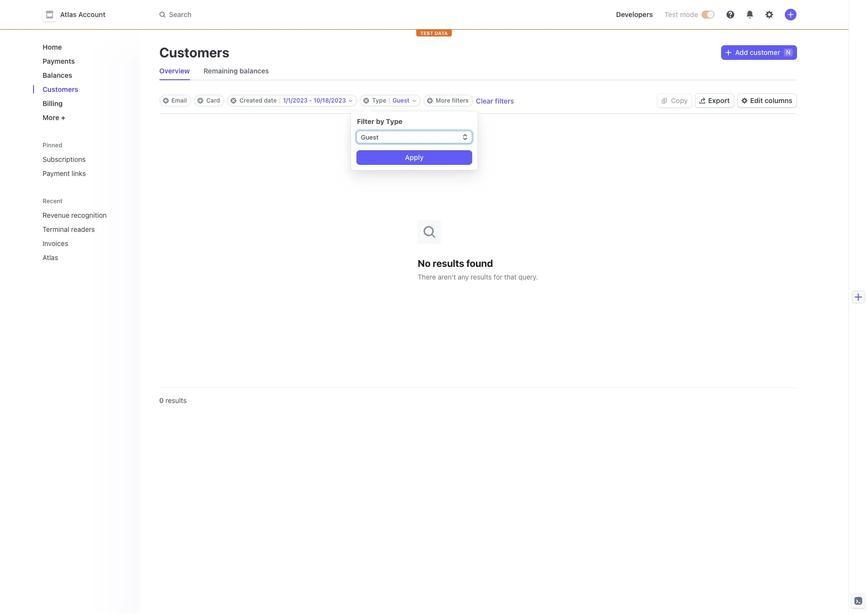 Task type: describe. For each thing, give the bounding box(es) containing it.
columns
[[765, 96, 793, 105]]

clear
[[476, 97, 494, 105]]

remaining balances
[[204, 67, 269, 75]]

add card image
[[198, 98, 204, 104]]

readers
[[71, 225, 95, 234]]

test data
[[421, 30, 448, 36]]

export button
[[696, 94, 734, 108]]

settings image
[[766, 11, 774, 18]]

developers link
[[613, 7, 657, 22]]

found
[[467, 258, 493, 269]]

there
[[418, 273, 436, 281]]

developers
[[616, 10, 653, 18]]

payment links link
[[39, 165, 132, 182]]

revenue
[[43, 211, 70, 219]]

remove type image
[[364, 98, 370, 104]]

terminal readers link
[[39, 221, 119, 237]]

pinned element
[[39, 151, 132, 182]]

home
[[43, 43, 62, 51]]

10/18/2023
[[314, 97, 346, 104]]

customers inside core navigation links element
[[43, 85, 78, 93]]

0 results
[[159, 397, 187, 405]]

copy
[[672, 96, 688, 105]]

edit
[[751, 96, 764, 105]]

more +
[[43, 113, 65, 122]]

subscriptions link
[[39, 151, 132, 167]]

edit type image
[[413, 99, 417, 103]]

pinned navigation links element
[[39, 137, 134, 182]]

atlas for atlas
[[43, 254, 58, 262]]

n
[[787, 49, 791, 56]]

pin to navigation image for atlas
[[123, 254, 131, 262]]

email
[[172, 97, 187, 104]]

filters for clear filters
[[495, 97, 514, 105]]

test mode
[[665, 10, 699, 18]]

card
[[206, 97, 220, 104]]

overview
[[159, 67, 190, 75]]

that
[[505, 273, 517, 281]]

data
[[435, 30, 448, 36]]

overview link
[[155, 64, 194, 78]]

recent element
[[33, 207, 140, 266]]

Search search field
[[154, 6, 428, 24]]

Search text field
[[154, 6, 428, 24]]

filters for more filters
[[452, 97, 469, 104]]

0
[[159, 397, 164, 405]]

help image
[[727, 11, 735, 18]]

payment links
[[43, 169, 86, 178]]

payments
[[43, 57, 75, 65]]

balances link
[[39, 67, 132, 83]]

customer
[[750, 48, 781, 56]]

pinned
[[43, 142, 62, 149]]

terminal readers
[[43, 225, 95, 234]]

no
[[418, 258, 431, 269]]

add
[[736, 48, 749, 56]]

clear history image
[[123, 198, 129, 204]]

core navigation links element
[[39, 39, 132, 126]]

+
[[61, 113, 65, 122]]

atlas account button
[[43, 8, 115, 21]]

pin to navigation image
[[123, 211, 131, 219]]

revenue recognition link
[[39, 207, 119, 223]]

created
[[240, 97, 263, 104]]

1/1/2023
[[283, 97, 308, 104]]

export
[[709, 96, 730, 105]]

1 horizontal spatial svg image
[[726, 50, 732, 56]]

-
[[309, 97, 312, 104]]

1 vertical spatial type
[[386, 117, 403, 126]]

no results found there aren't any results for that query.
[[418, 258, 538, 281]]

revenue recognition
[[43, 211, 107, 219]]



Task type: vqa. For each thing, say whether or not it's contained in the screenshot.
top To
no



Task type: locate. For each thing, give the bounding box(es) containing it.
results for 0
[[166, 397, 187, 405]]

atlas down the invoices
[[43, 254, 58, 262]]

remaining
[[204, 67, 238, 75]]

more right add more filters icon
[[436, 97, 451, 104]]

invoices link
[[39, 236, 119, 252]]

atlas left account
[[60, 10, 77, 18]]

results for no
[[433, 258, 465, 269]]

1 horizontal spatial filters
[[495, 97, 514, 105]]

clear filters button
[[476, 97, 514, 105]]

1 vertical spatial pin to navigation image
[[123, 240, 131, 247]]

results up aren't
[[433, 258, 465, 269]]

svg image left add
[[726, 50, 732, 56]]

1 vertical spatial customers
[[43, 85, 78, 93]]

payments link
[[39, 53, 132, 69]]

pin to navigation image for terminal readers
[[123, 226, 131, 233]]

type inside the clear filters toolbar
[[372, 97, 387, 104]]

add more filters image
[[427, 98, 433, 104]]

apply button
[[357, 151, 472, 164]]

home link
[[39, 39, 132, 55]]

more
[[436, 97, 451, 104], [43, 113, 59, 122]]

copy button
[[658, 94, 692, 108]]

0 horizontal spatial filters
[[452, 97, 469, 104]]

remove created date image
[[231, 98, 237, 104]]

0 vertical spatial customers
[[159, 44, 229, 60]]

recent
[[43, 198, 63, 205]]

1 vertical spatial svg image
[[662, 98, 668, 104]]

customers up "overview" on the top of the page
[[159, 44, 229, 60]]

add customer
[[736, 48, 781, 56]]

2 pin to navigation image from the top
[[123, 240, 131, 247]]

0 vertical spatial more
[[436, 97, 451, 104]]

filter by type
[[357, 117, 403, 126]]

atlas
[[60, 10, 77, 18], [43, 254, 58, 262]]

links
[[72, 169, 86, 178]]

atlas account
[[60, 10, 106, 18]]

type right by
[[386, 117, 403, 126]]

terminal
[[43, 225, 69, 234]]

date
[[264, 97, 277, 104]]

1 pin to navigation image from the top
[[123, 226, 131, 233]]

1 horizontal spatial atlas
[[60, 10, 77, 18]]

clear filters toolbar
[[159, 95, 514, 107]]

test
[[421, 30, 434, 36]]

1 vertical spatial results
[[471, 273, 492, 281]]

billing link
[[39, 95, 132, 111]]

recent navigation links element
[[33, 193, 140, 266]]

filters
[[495, 97, 514, 105], [452, 97, 469, 104]]

1 horizontal spatial customers
[[159, 44, 229, 60]]

by
[[376, 117, 385, 126]]

any
[[458, 273, 469, 281]]

add email image
[[163, 98, 169, 104]]

payment
[[43, 169, 70, 178]]

0 horizontal spatial svg image
[[662, 98, 668, 104]]

2 horizontal spatial results
[[471, 273, 492, 281]]

guest
[[393, 97, 410, 104]]

more inside the clear filters toolbar
[[436, 97, 451, 104]]

type right remove type icon
[[372, 97, 387, 104]]

0 horizontal spatial atlas
[[43, 254, 58, 262]]

0 horizontal spatial more
[[43, 113, 59, 122]]

subscriptions
[[43, 155, 86, 164]]

results down found
[[471, 273, 492, 281]]

mode
[[680, 10, 699, 18]]

tab list
[[155, 62, 797, 80]]

clear filters
[[476, 97, 514, 105]]

customers link
[[39, 81, 132, 97]]

filters left the clear on the right top of the page
[[452, 97, 469, 104]]

pin to navigation image for invoices
[[123, 240, 131, 247]]

results
[[433, 258, 465, 269], [471, 273, 492, 281], [166, 397, 187, 405]]

0 vertical spatial atlas
[[60, 10, 77, 18]]

for
[[494, 273, 503, 281]]

edit columns button
[[738, 94, 797, 108]]

edit pins image
[[123, 142, 129, 148]]

atlas inside button
[[60, 10, 77, 18]]

pin to navigation image
[[123, 226, 131, 233], [123, 240, 131, 247], [123, 254, 131, 262]]

filter
[[357, 117, 375, 126]]

test
[[665, 10, 679, 18]]

3 pin to navigation image from the top
[[123, 254, 131, 262]]

balances
[[43, 71, 72, 79]]

more filters
[[436, 97, 469, 104]]

search
[[169, 10, 192, 18]]

svg image left the copy
[[662, 98, 668, 104]]

1 horizontal spatial more
[[436, 97, 451, 104]]

edit created date image
[[349, 99, 353, 103]]

remaining balances link
[[200, 64, 273, 78]]

more for more filters
[[436, 97, 451, 104]]

customers down balances
[[43, 85, 78, 93]]

query.
[[519, 273, 538, 281]]

svg image inside copy button
[[662, 98, 668, 104]]

atlas link
[[39, 250, 119, 266]]

more for more +
[[43, 113, 59, 122]]

aren't
[[438, 273, 456, 281]]

0 vertical spatial type
[[372, 97, 387, 104]]

balances
[[240, 67, 269, 75]]

1 vertical spatial atlas
[[43, 254, 58, 262]]

0 horizontal spatial customers
[[43, 85, 78, 93]]

atlas inside recent element
[[43, 254, 58, 262]]

billing
[[43, 99, 63, 108]]

1 horizontal spatial results
[[433, 258, 465, 269]]

0 vertical spatial results
[[433, 258, 465, 269]]

tab list containing overview
[[155, 62, 797, 80]]

filters right the clear on the right top of the page
[[495, 97, 514, 105]]

2 vertical spatial pin to navigation image
[[123, 254, 131, 262]]

created date
[[240, 97, 277, 104]]

results right 0 at the bottom
[[166, 397, 187, 405]]

1/1/2023 - 10/18/2023
[[283, 97, 346, 104]]

2 vertical spatial results
[[166, 397, 187, 405]]

0 vertical spatial svg image
[[726, 50, 732, 56]]

edit columns
[[751, 96, 793, 105]]

recognition
[[71, 211, 107, 219]]

invoices
[[43, 239, 68, 248]]

0 horizontal spatial results
[[166, 397, 187, 405]]

1 vertical spatial more
[[43, 113, 59, 122]]

more inside core navigation links element
[[43, 113, 59, 122]]

apply
[[405, 153, 424, 162]]

atlas for atlas account
[[60, 10, 77, 18]]

type
[[372, 97, 387, 104], [386, 117, 403, 126]]

svg image
[[726, 50, 732, 56], [662, 98, 668, 104]]

account
[[78, 10, 106, 18]]

0 vertical spatial pin to navigation image
[[123, 226, 131, 233]]

more left +
[[43, 113, 59, 122]]

customers
[[159, 44, 229, 60], [43, 85, 78, 93]]



